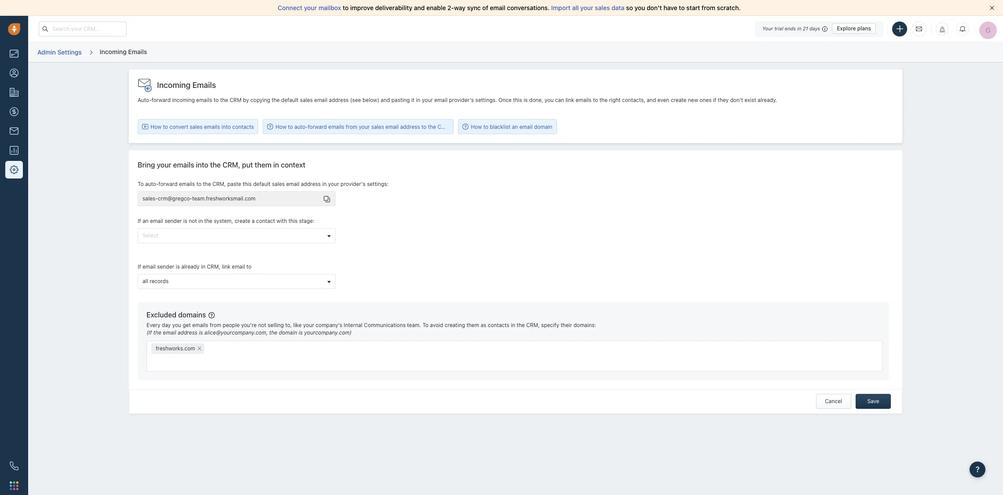 Task type: locate. For each thing, give the bounding box(es) containing it.
below)
[[363, 97, 379, 103]]

1 vertical spatial into
[[196, 161, 209, 169]]

crm inside 'link'
[[438, 124, 450, 130]]

0 vertical spatial them
[[255, 161, 272, 169]]

how to auto-forward emails from your sales email address to the crm link
[[267, 123, 450, 131]]

forward inside 'link'
[[308, 124, 327, 130]]

how to convert sales emails into contacts
[[151, 124, 254, 130]]

1 vertical spatial link
[[222, 264, 231, 270]]

link up all records button at bottom
[[222, 264, 231, 270]]

of
[[483, 4, 489, 11]]

into
[[222, 124, 231, 130], [196, 161, 209, 169]]

you left get at the left of page
[[172, 322, 181, 329]]

1 horizontal spatial an
[[512, 124, 518, 130]]

1 horizontal spatial link
[[566, 97, 575, 103]]

0 horizontal spatial an
[[143, 218, 149, 224]]

1 horizontal spatial all
[[573, 4, 579, 11]]

0 vertical spatial you
[[635, 4, 646, 11]]

create
[[671, 97, 687, 103], [235, 218, 250, 224]]

in left 21
[[798, 26, 802, 31]]

2 how from the left
[[276, 124, 287, 130]]

1 vertical spatial incoming emails
[[157, 81, 216, 90]]

this
[[513, 97, 523, 103], [243, 181, 252, 187], [289, 218, 298, 224]]

bring
[[138, 161, 155, 169]]

is left done,
[[524, 97, 528, 103]]

3 how from the left
[[471, 124, 482, 130]]

how left 'convert'
[[151, 124, 162, 130]]

2 horizontal spatial how
[[471, 124, 482, 130]]

to inside the every day you get emails from people you're not selling to, like your company's internal communications team. to avoid creating them as contacts in the crm, specify their domains: (if the email address is alice@yourcompany.com, the domain is yourcompany.com)
[[423, 322, 429, 329]]

1 if from the top
[[138, 218, 141, 224]]

day
[[162, 322, 171, 329]]

the right copying
[[272, 97, 280, 103]]

1 horizontal spatial domain
[[535, 124, 553, 130]]

0 vertical spatial auto-
[[295, 124, 308, 130]]

close image
[[991, 6, 995, 10]]

1 horizontal spatial to
[[423, 322, 429, 329]]

you left can
[[545, 97, 554, 103]]

1 vertical spatial this
[[243, 181, 252, 187]]

0 horizontal spatial auto-
[[145, 181, 159, 187]]

and left enable
[[414, 4, 425, 11]]

2 if from the top
[[138, 264, 141, 270]]

1 vertical spatial emails
[[193, 81, 216, 90]]

not inside the every day you get emails from people you're not selling to, like your company's internal communications team. to avoid creating them as contacts in the crm, specify their domains: (if the email address is alice@yourcompany.com, the domain is yourcompany.com)
[[258, 322, 266, 329]]

2 horizontal spatial you
[[635, 4, 646, 11]]

freshworks.com
[[156, 346, 195, 352]]

1 vertical spatial if
[[138, 264, 141, 270]]

emails inside the every day you get emails from people you're not selling to, like your company's internal communications team. to avoid creating them as contacts in the crm, specify their domains: (if the email address is alice@yourcompany.com, the domain is yourcompany.com)
[[192, 322, 208, 329]]

1 vertical spatial to
[[423, 322, 429, 329]]

how inside 'link'
[[276, 124, 287, 130]]

can
[[556, 97, 564, 103]]

1 horizontal spatial them
[[467, 322, 480, 329]]

incoming up incoming
[[157, 81, 191, 90]]

0 horizontal spatial incoming emails
[[100, 48, 147, 55]]

0 horizontal spatial to
[[138, 181, 144, 187]]

1 horizontal spatial auto-
[[295, 124, 308, 130]]

email down pasting on the top left of page
[[386, 124, 399, 130]]

to up all records button at bottom
[[247, 264, 252, 270]]

0 vertical spatial to
[[138, 181, 144, 187]]

how for how to convert sales emails into contacts
[[151, 124, 162, 130]]

if for if email sender is already in crm, link email to
[[138, 264, 141, 270]]

1 vertical spatial sender
[[157, 264, 174, 270]]

them right put
[[255, 161, 272, 169]]

sales
[[595, 4, 610, 11], [300, 97, 313, 103], [190, 124, 203, 130], [372, 124, 384, 130], [272, 181, 285, 187]]

crm,
[[223, 161, 240, 169], [213, 181, 226, 187], [207, 264, 220, 270], [527, 322, 540, 329]]

default right paste
[[253, 181, 271, 187]]

contacts,
[[623, 97, 646, 103]]

and right the below)
[[381, 97, 390, 103]]

0 vertical spatial sender
[[165, 218, 182, 224]]

an up select
[[143, 218, 149, 224]]

the
[[220, 97, 228, 103], [272, 97, 280, 103], [600, 97, 608, 103], [428, 124, 436, 130], [210, 161, 221, 169], [203, 181, 211, 187], [204, 218, 212, 224], [517, 322, 525, 329], [153, 330, 162, 336], [269, 330, 278, 336]]

plans
[[858, 25, 872, 32]]

domain down done,
[[535, 124, 553, 130]]

in
[[798, 26, 802, 31], [416, 97, 421, 103], [273, 161, 279, 169], [322, 181, 327, 187], [199, 218, 203, 224], [201, 264, 206, 270], [511, 322, 516, 329]]

all right import
[[573, 4, 579, 11]]

0 vertical spatial if
[[138, 218, 141, 224]]

1 horizontal spatial you
[[545, 97, 554, 103]]

0 vertical spatial domain
[[535, 124, 553, 130]]

1 vertical spatial contacts
[[488, 322, 510, 329]]

them left "as"
[[467, 322, 480, 329]]

exist
[[745, 97, 757, 103]]

to left start
[[679, 4, 685, 11]]

0 vertical spatial this
[[513, 97, 523, 103]]

yourcompany.com)
[[304, 330, 352, 336]]

None search field
[[204, 344, 215, 354]]

email down day
[[163, 330, 176, 336]]

1 horizontal spatial into
[[222, 124, 231, 130]]

the down selling
[[269, 330, 278, 336]]

1 vertical spatial forward
[[308, 124, 327, 130]]

1 how from the left
[[151, 124, 162, 130]]

them
[[255, 161, 272, 169], [467, 322, 480, 329]]

1 vertical spatial default
[[253, 181, 271, 187]]

0 horizontal spatial crm
[[230, 97, 242, 103]]

freshworks switcher image
[[10, 482, 18, 491]]

to left the right
[[593, 97, 598, 103]]

1 horizontal spatial emails
[[193, 81, 216, 90]]

1 vertical spatial not
[[258, 322, 266, 329]]

into inside how to convert sales emails into contacts link
[[222, 124, 231, 130]]

phone image
[[10, 462, 18, 471]]

2 vertical spatial from
[[210, 322, 221, 329]]

connect your mailbox to improve deliverability and enable 2-way sync of email conversations. import all your sales data so you don't have to start from scratch.
[[278, 4, 741, 11]]

to left 'convert'
[[163, 124, 168, 130]]

contacts right "as"
[[488, 322, 510, 329]]

already
[[181, 264, 200, 270]]

team.freshworksmail.com
[[192, 195, 256, 202]]

1 vertical spatial domain
[[279, 330, 297, 336]]

provider's
[[449, 97, 474, 103]]

all left records on the left of the page
[[143, 278, 148, 285]]

sender down crm@gregco-
[[165, 218, 182, 224]]

settings
[[57, 48, 82, 56]]

in right "as"
[[511, 322, 516, 329]]

link right can
[[566, 97, 575, 103]]

this right once
[[513, 97, 523, 103]]

your right import
[[581, 4, 594, 11]]

done,
[[530, 97, 544, 103]]

don't
[[731, 97, 744, 103]]

contacts inside the every day you get emails from people you're not selling to, like your company's internal communications team. to avoid creating them as contacts in the crm, specify their domains: (if the email address is alice@yourcompany.com, the domain is yourcompany.com)
[[488, 322, 510, 329]]

0 horizontal spatial you
[[172, 322, 181, 329]]

incoming down search your crm... text box
[[100, 48, 127, 55]]

1 horizontal spatial crm
[[438, 124, 450, 130]]

an right blacklist
[[512, 124, 518, 130]]

to left "avoid"
[[423, 322, 429, 329]]

incoming
[[100, 48, 127, 55], [157, 81, 191, 90]]

1 vertical spatial create
[[235, 218, 250, 224]]

(see
[[350, 97, 361, 103]]

your down the below)
[[359, 124, 370, 130]]

0 horizontal spatial how
[[151, 124, 162, 130]]

incoming emails
[[100, 48, 147, 55], [157, 81, 216, 90]]

crm left by
[[230, 97, 242, 103]]

what's new image
[[940, 26, 946, 32]]

from
[[702, 4, 716, 11], [346, 124, 358, 130], [210, 322, 221, 329]]

from down click to learn how to exclude email domains "image"
[[210, 322, 221, 329]]

address down it
[[400, 124, 420, 130]]

crm down auto-forward incoming emails to the crm by copying the default sales email address (see below) and pasting it in your email provider's settings. once this is done, you can link emails to the right contacts, and even create new ones if they don't exist already. on the top of the page
[[438, 124, 450, 130]]

not right "you're"
[[258, 322, 266, 329]]

0 horizontal spatial contacts
[[232, 124, 254, 130]]

1 horizontal spatial contacts
[[488, 322, 510, 329]]

1 horizontal spatial default
[[281, 97, 299, 103]]

in left provider's
[[322, 181, 327, 187]]

email right blacklist
[[520, 124, 533, 130]]

domain down the to,
[[279, 330, 297, 336]]

0 vertical spatial create
[[671, 97, 687, 103]]

address down get at the left of page
[[178, 330, 198, 336]]

bring your emails into the crm, put them in context
[[138, 161, 306, 169]]

how left blacklist
[[471, 124, 482, 130]]

0 horizontal spatial this
[[243, 181, 252, 187]]

1 vertical spatial them
[[467, 322, 480, 329]]

1 horizontal spatial incoming
[[157, 81, 191, 90]]

sender up records on the left of the page
[[157, 264, 174, 270]]

how up 'context'
[[276, 124, 287, 130]]

0 horizontal spatial all
[[143, 278, 148, 285]]

to left blacklist
[[484, 124, 489, 130]]

1 horizontal spatial create
[[671, 97, 687, 103]]

all inside all records button
[[143, 278, 148, 285]]

deliverability
[[375, 4, 413, 11]]

import all your sales data link
[[552, 4, 627, 11]]

the left system,
[[204, 218, 212, 224]]

1 horizontal spatial how
[[276, 124, 287, 130]]

0 horizontal spatial domain
[[279, 330, 297, 336]]

from inside 'link'
[[346, 124, 358, 130]]

get
[[183, 322, 191, 329]]

emails
[[196, 97, 212, 103], [576, 97, 592, 103], [204, 124, 220, 130], [329, 124, 345, 130], [173, 161, 194, 169], [179, 181, 195, 187], [192, 322, 208, 329]]

not down sales-crm@gregco-team.freshworksmail.com
[[189, 218, 197, 224]]

0 vertical spatial contacts
[[232, 124, 254, 130]]

if
[[138, 218, 141, 224], [138, 264, 141, 270]]

you right so
[[635, 4, 646, 11]]

excluded
[[147, 311, 177, 319]]

you're
[[241, 322, 257, 329]]

to up sales-crm@gregco-team.freshworksmail.com
[[197, 181, 202, 187]]

to
[[138, 181, 144, 187], [423, 322, 429, 329]]

from down (see
[[346, 124, 358, 130]]

into up sales-crm@gregco-team.freshworksmail.com
[[196, 161, 209, 169]]

1 vertical spatial incoming
[[157, 81, 191, 90]]

ends
[[785, 26, 797, 31]]

1 horizontal spatial incoming emails
[[157, 81, 216, 90]]

email up all records
[[143, 264, 156, 270]]

0 horizontal spatial from
[[210, 322, 221, 329]]

your right the bring
[[157, 161, 171, 169]]

phone element
[[5, 458, 23, 475]]

0 vertical spatial incoming
[[100, 48, 127, 55]]

0 vertical spatial not
[[189, 218, 197, 224]]

0 vertical spatial from
[[702, 4, 716, 11]]

1 vertical spatial auto-
[[145, 181, 159, 187]]

0 horizontal spatial not
[[189, 218, 197, 224]]

connect
[[278, 4, 303, 11]]

and left even
[[647, 97, 656, 103]]

0 vertical spatial default
[[281, 97, 299, 103]]

0 vertical spatial incoming emails
[[100, 48, 147, 55]]

to up sales-
[[138, 181, 144, 187]]

provider's
[[341, 181, 366, 187]]

2 vertical spatial you
[[172, 322, 181, 329]]

connect your mailbox link
[[278, 4, 343, 11]]

the right (if
[[153, 330, 162, 336]]

to down auto-forward incoming emails to the crm by copying the default sales email address (see below) and pasting it in your email provider's settings. once this is done, you can link emails to the right contacts, and even create new ones if they don't exist already. on the top of the page
[[422, 124, 427, 130]]

the left put
[[210, 161, 221, 169]]

link
[[566, 97, 575, 103], [222, 264, 231, 270]]

trial
[[775, 26, 784, 31]]

from right start
[[702, 4, 716, 11]]

the down auto-forward incoming emails to the crm by copying the default sales email address (see below) and pasting it in your email provider's settings. once this is done, you can link emails to the right contacts, and even create new ones if they don't exist already. on the top of the page
[[428, 124, 436, 130]]

your right like at the left
[[303, 322, 314, 329]]

0 vertical spatial crm
[[230, 97, 242, 103]]

auto- inside 'link'
[[295, 124, 308, 130]]

into up bring your emails into the crm, put them in context
[[222, 124, 231, 130]]

create left a
[[235, 218, 250, 224]]

from inside the every day you get emails from people you're not selling to, like your company's internal communications team. to avoid creating them as contacts in the crm, specify their domains: (if the email address is alice@yourcompany.com, the domain is yourcompany.com)
[[210, 322, 221, 329]]

auto- up 'context'
[[295, 124, 308, 130]]

communications
[[364, 322, 406, 329]]

your trial ends in 21 days
[[763, 26, 821, 31]]

1 horizontal spatial this
[[289, 218, 298, 224]]

every
[[147, 322, 160, 329]]

0 horizontal spatial incoming
[[100, 48, 127, 55]]

0 vertical spatial emails
[[128, 48, 147, 55]]

company's
[[316, 322, 343, 329]]

data
[[612, 4, 625, 11]]

create left new
[[671, 97, 687, 103]]

0 vertical spatial into
[[222, 124, 231, 130]]

crm
[[230, 97, 242, 103], [438, 124, 450, 130]]

1 vertical spatial from
[[346, 124, 358, 130]]

crm, left specify
[[527, 322, 540, 329]]

sales inside 'link'
[[372, 124, 384, 130]]

1 vertical spatial all
[[143, 278, 148, 285]]

default right copying
[[281, 97, 299, 103]]

your
[[304, 4, 317, 11], [581, 4, 594, 11], [422, 97, 433, 103], [359, 124, 370, 130], [157, 161, 171, 169], [328, 181, 339, 187], [303, 322, 314, 329]]

in right it
[[416, 97, 421, 103]]

contacts down by
[[232, 124, 254, 130]]

conversations.
[[507, 4, 550, 11]]

the left the right
[[600, 97, 608, 103]]

1 horizontal spatial from
[[346, 124, 358, 130]]

convert
[[170, 124, 188, 130]]

0 horizontal spatial and
[[381, 97, 390, 103]]

contact
[[256, 218, 275, 224]]

if for if an email sender is not in the system, create a contact with this stage:
[[138, 218, 141, 224]]

this right with
[[289, 218, 298, 224]]

emails
[[128, 48, 147, 55], [193, 81, 216, 90]]

your inside 'link'
[[359, 124, 370, 130]]

by
[[243, 97, 249, 103]]

cancel
[[826, 398, 843, 405]]

records
[[150, 278, 169, 285]]

auto- up sales-
[[145, 181, 159, 187]]

auto-
[[295, 124, 308, 130], [145, 181, 159, 187]]

0 vertical spatial an
[[512, 124, 518, 130]]

admin settings
[[37, 48, 82, 56]]

1 vertical spatial crm
[[438, 124, 450, 130]]

to auto-forward emails to the crm, paste this default sales email address in your provider's settings:
[[138, 181, 389, 187]]

2 vertical spatial this
[[289, 218, 298, 224]]

1 horizontal spatial not
[[258, 322, 266, 329]]

how
[[151, 124, 162, 130], [276, 124, 287, 130], [471, 124, 482, 130]]

forward
[[152, 97, 171, 103], [308, 124, 327, 130], [159, 181, 178, 187]]



Task type: describe. For each thing, give the bounding box(es) containing it.
like
[[293, 322, 302, 329]]

21
[[803, 26, 809, 31]]

to inside how to blacklist an email domain link
[[484, 124, 489, 130]]

from for your
[[210, 322, 221, 329]]

they
[[718, 97, 729, 103]]

address inside the every day you get emails from people you're not selling to, like your company's internal communications team. to avoid creating them as contacts in the crm, specify their domains: (if the email address is alice@yourcompany.com, the domain is yourcompany.com)
[[178, 330, 198, 336]]

context
[[281, 161, 306, 169]]

mailbox
[[319, 4, 341, 11]]

how for how to auto-forward emails from your sales email address to the crm
[[276, 124, 287, 130]]

avoid
[[430, 322, 444, 329]]

internal
[[344, 322, 363, 329]]

import
[[552, 4, 571, 11]]

settings:
[[367, 181, 389, 187]]

the inside how to auto-forward emails from your sales email address to the crm 'link'
[[428, 124, 436, 130]]

if
[[714, 97, 717, 103]]

0 horizontal spatial them
[[255, 161, 272, 169]]

settings.
[[476, 97, 497, 103]]

excluded domains
[[147, 311, 206, 319]]

crm@gregco-
[[158, 195, 192, 202]]

days
[[810, 26, 821, 31]]

explore plans
[[837, 25, 872, 32]]

system,
[[214, 218, 233, 224]]

0 horizontal spatial into
[[196, 161, 209, 169]]

1 horizontal spatial and
[[414, 4, 425, 11]]

their
[[561, 322, 572, 329]]

paste
[[228, 181, 241, 187]]

select button
[[138, 229, 336, 243]]

ones
[[700, 97, 712, 103]]

is down crm@gregco-
[[183, 218, 187, 224]]

2 vertical spatial forward
[[159, 181, 178, 187]]

your left provider's
[[328, 181, 339, 187]]

scratch.
[[717, 4, 741, 11]]

the up sales-crm@gregco-team.freshworksmail.com
[[203, 181, 211, 187]]

email inside the every day you get emails from people you're not selling to, like your company's internal communications team. to avoid creating them as contacts in the crm, specify their domains: (if the email address is alice@yourcompany.com, the domain is yourcompany.com)
[[163, 330, 176, 336]]

email inside 'link'
[[386, 124, 399, 130]]

to inside how to convert sales emails into contacts link
[[163, 124, 168, 130]]

to left by
[[214, 97, 219, 103]]

×
[[197, 344, 202, 353]]

is down like at the left
[[299, 330, 303, 336]]

blacklist
[[490, 124, 511, 130]]

from for crm
[[346, 124, 358, 130]]

explore
[[837, 25, 857, 32]]

2 horizontal spatial and
[[647, 97, 656, 103]]

is left already on the bottom
[[176, 264, 180, 270]]

admin settings link
[[37, 45, 82, 59]]

1 vertical spatial you
[[545, 97, 554, 103]]

all records button
[[138, 274, 336, 289]]

0 horizontal spatial default
[[253, 181, 271, 187]]

crm, right already on the bottom
[[207, 264, 220, 270]]

how to convert sales emails into contacts link
[[142, 123, 254, 131]]

them inside the every day you get emails from people you're not selling to, like your company's internal communications team. to avoid creating them as contacts in the crm, specify their domains: (if the email address is alice@yourcompany.com, the domain is yourcompany.com)
[[467, 322, 480, 329]]

to right mailbox
[[343, 4, 349, 11]]

how to auto-forward emails from your sales email address to the crm
[[276, 124, 450, 130]]

0 vertical spatial forward
[[152, 97, 171, 103]]

to up 'context'
[[288, 124, 293, 130]]

in inside the every day you get emails from people you're not selling to, like your company's internal communications team. to avoid creating them as contacts in the crm, specify their domains: (if the email address is alice@yourcompany.com, the domain is yourcompany.com)
[[511, 322, 516, 329]]

creating
[[445, 322, 465, 329]]

contacts inside how to convert sales emails into contacts link
[[232, 124, 254, 130]]

sales-
[[143, 195, 158, 202]]

your left mailbox
[[304, 4, 317, 11]]

Search your CRM... text field
[[39, 21, 127, 36]]

how for how to blacklist an email domain
[[471, 124, 482, 130]]

once
[[499, 97, 512, 103]]

in left 'context'
[[273, 161, 279, 169]]

is up × button
[[199, 330, 203, 336]]

your right it
[[422, 97, 433, 103]]

click to learn how to exclude email domains image
[[209, 313, 215, 319]]

selling
[[268, 322, 284, 329]]

if an email sender is not in the system, create a contact with this stage:
[[138, 218, 315, 224]]

if email sender is already in crm, link email to
[[138, 264, 252, 270]]

0 vertical spatial link
[[566, 97, 575, 103]]

email up select
[[150, 218, 163, 224]]

save
[[868, 398, 880, 405]]

0 horizontal spatial emails
[[128, 48, 147, 55]]

emails inside 'link'
[[329, 124, 345, 130]]

every day you get emails from people you're not selling to, like your company's internal communications team. to avoid creating them as contacts in the crm, specify their domains: (if the email address is alice@yourcompany.com, the domain is yourcompany.com)
[[147, 322, 597, 336]]

the left specify
[[517, 322, 525, 329]]

email up all records button at bottom
[[232, 264, 245, 270]]

right
[[610, 97, 621, 103]]

domain inside the every day you get emails from people you're not selling to, like your company's internal communications team. to avoid creating them as contacts in the crm, specify their domains: (if the email address is alice@yourcompany.com, the domain is yourcompany.com)
[[279, 330, 297, 336]]

address inside 'link'
[[400, 124, 420, 130]]

sync
[[467, 4, 481, 11]]

have
[[664, 4, 678, 11]]

email right the of
[[490, 4, 506, 11]]

crm, inside the every day you get emails from people you're not selling to, like your company's internal communications team. to avoid creating them as contacts in the crm, specify their domains: (if the email address is alice@yourcompany.com, the domain is yourcompany.com)
[[527, 322, 540, 329]]

your
[[763, 26, 774, 31]]

save button
[[856, 394, 892, 409]]

× button
[[195, 344, 204, 353]]

copying
[[251, 97, 270, 103]]

a
[[252, 218, 255, 224]]

with
[[277, 218, 287, 224]]

auto-
[[138, 97, 152, 103]]

incoming
[[172, 97, 195, 103]]

enable
[[427, 4, 446, 11]]

in down sales-crm@gregco-team.freshworksmail.com
[[199, 218, 203, 224]]

how to blacklist an email domain link
[[463, 123, 553, 131]]

the left by
[[220, 97, 228, 103]]

pasting
[[392, 97, 410, 103]]

(if
[[147, 330, 152, 336]]

send email image
[[917, 25, 923, 32]]

2-
[[448, 4, 454, 11]]

your inside the every day you get emails from people you're not selling to, like your company's internal communications team. to avoid creating them as contacts in the crm, specify their domains: (if the email address is alice@yourcompany.com, the domain is yourcompany.com)
[[303, 322, 314, 329]]

start
[[687, 4, 701, 11]]

2 horizontal spatial this
[[513, 97, 523, 103]]

even
[[658, 97, 670, 103]]

cancel button
[[817, 394, 852, 409]]

0 horizontal spatial create
[[235, 218, 250, 224]]

domains:
[[574, 322, 597, 329]]

1 vertical spatial an
[[143, 218, 149, 224]]

don't
[[647, 4, 662, 11]]

crm, left put
[[223, 161, 240, 169]]

specify
[[542, 322, 560, 329]]

email left provider's
[[435, 97, 448, 103]]

0 vertical spatial all
[[573, 4, 579, 11]]

auto-forward incoming emails to the crm by copying the default sales email address (see below) and pasting it in your email provider's settings. once this is done, you can link emails to the right contacts, and even create new ones if they don't exist already.
[[138, 97, 778, 103]]

all records
[[143, 278, 169, 285]]

address left (see
[[329, 97, 349, 103]]

you inside the every day you get emails from people you're not selling to, like your company's internal communications team. to avoid creating them as contacts in the crm, specify their domains: (if the email address is alice@yourcompany.com, the domain is yourcompany.com)
[[172, 322, 181, 329]]

improve
[[350, 4, 374, 11]]

address down 'context'
[[301, 181, 321, 187]]

domains
[[178, 311, 206, 319]]

stage:
[[299, 218, 315, 224]]

it
[[412, 97, 415, 103]]

to,
[[285, 322, 292, 329]]

explore plans link
[[833, 23, 877, 34]]

email left (see
[[314, 97, 328, 103]]

2 horizontal spatial from
[[702, 4, 716, 11]]

0 horizontal spatial link
[[222, 264, 231, 270]]

crm, left paste
[[213, 181, 226, 187]]

already.
[[758, 97, 778, 103]]

in right already on the bottom
[[201, 264, 206, 270]]

email down 'context'
[[286, 181, 300, 187]]

team.
[[407, 322, 421, 329]]

so
[[627, 4, 633, 11]]

new
[[688, 97, 699, 103]]

as
[[481, 322, 487, 329]]

alice@yourcompany.com,
[[205, 330, 268, 336]]



Task type: vqa. For each thing, say whether or not it's contained in the screenshot.
Learn more
no



